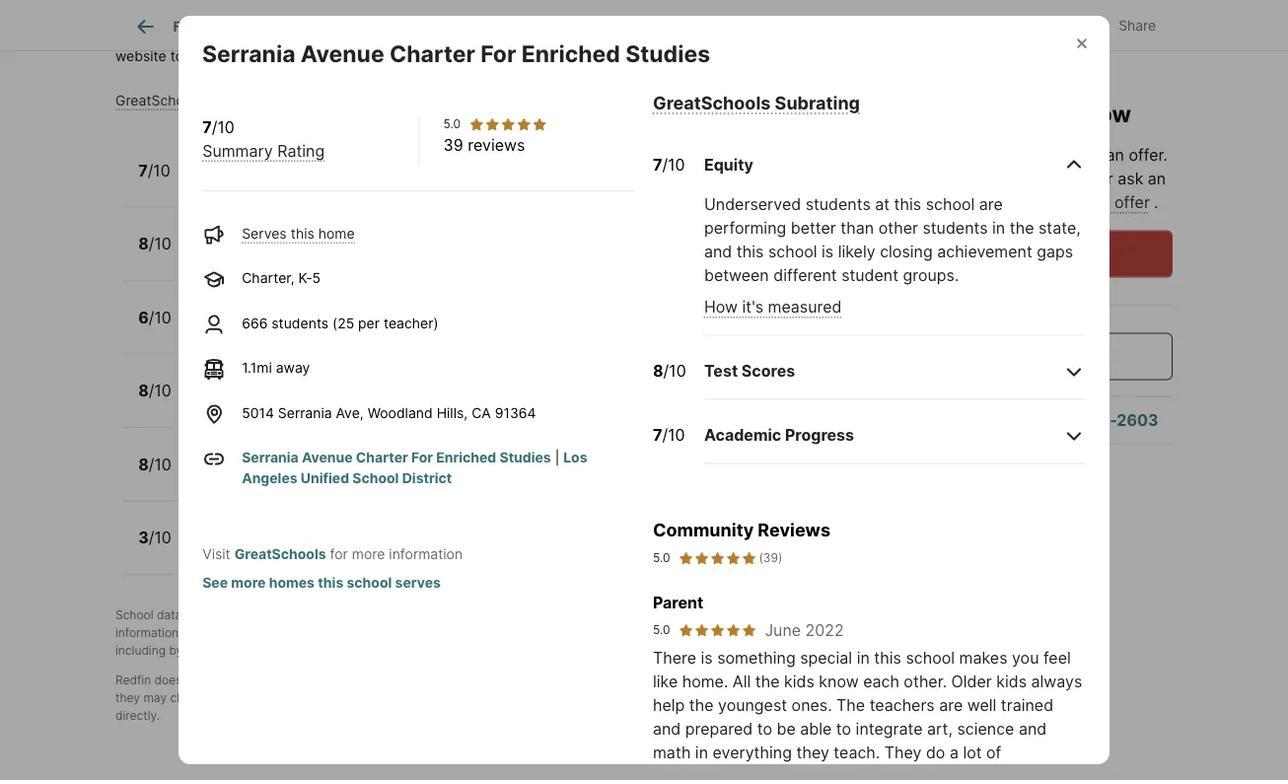 Task type: vqa. For each thing, say whether or not it's contained in the screenshot.


Task type: describe. For each thing, give the bounding box(es) containing it.
all
[[215, 47, 229, 64]]

k- inside serrania avenue charter for enriched studies charter, k-5 • serves this home • 1.1mi
[[250, 174, 264, 190]]

verify
[[454, 691, 485, 705]]

equity button
[[704, 137, 1086, 193]]

enriched for sherman oaks center for enriched studies public, 4-12 • choice school • 3.6mi
[[395, 225, 464, 245]]

information inside , a nonprofit organization. redfin recommends buyers and renters use greatschools information and ratings as a
[[115, 626, 179, 640]]

gaps
[[1037, 242, 1074, 261]]

be inside guaranteed to be accurate. to verify school enrollment eligibility, contact the school district directly.
[[364, 691, 378, 705]]

studies for sherman oaks center for enriched studies public, 4-12 • choice school • 3.6mi
[[467, 225, 526, 245]]

• down balboa
[[273, 394, 281, 411]]

greatschools subrating link
[[653, 92, 860, 113]]

they inside there is something special in this school makes you feel like home. all the kids know each other. older kids always help the youngest ones. the teachers are well trained and prepared to be able to integrate art, science and math in everything they teach. they do a lot of experiments. they teach them to stand for thems
[[797, 743, 830, 762]]

0.7mi
[[408, 321, 443, 337]]

is right data
[[185, 608, 194, 623]]

ones.
[[792, 695, 832, 715]]

0 horizontal spatial an
[[1106, 146, 1125, 165]]

woodland for hills's
[[115, 27, 184, 43]]

this down visit greatschools for more information
[[318, 574, 344, 591]]

information inside serrania avenue charter for enriched studies "dialog"
[[389, 546, 463, 563]]

away
[[276, 359, 310, 376]]

there
[[653, 648, 697, 667]]

always
[[1031, 672, 1083, 691]]

offer for an
[[1129, 146, 1164, 165]]

serrania down the college
[[278, 404, 332, 421]]

8 /10 for sherman oaks center for enriched studies
[[138, 234, 172, 253]]

5 inside serrania avenue charter for enriched studies charter, k-5 • serves this home • 1.1mi
[[264, 174, 272, 190]]

this inside there is something special in this school makes you feel like home. all the kids know each other. older kids always help the youngest ones. the teachers are well trained and prepared to be able to integrate art, science and math in everything they teach. they do a lot of experiments. they teach them to stand for thems
[[874, 648, 902, 667]]

charter, inside serrania avenue charter for enriched studies charter, k-5 • serves this home • 1.1mi
[[193, 174, 246, 190]]

to
[[437, 691, 451, 705]]

enriched for serrania avenue charter for enriched studies charter, k-5 • serves this home • 1.1mi
[[416, 152, 484, 171]]

charter for serrania avenue charter for enriched studies |
[[356, 449, 408, 466]]

1.1mi inside serrania avenue charter for enriched studies "dialog"
[[242, 359, 272, 376]]

• down 'serrania avenue charter for enriched studies |'
[[412, 468, 420, 484]]

home. inside there is something special in this school makes you feel like home. all the kids know each other. older kids always help the youngest ones. the teachers are well trained and prepared to be able to integrate art, science and math in everything they teach. they do a lot of experiments. they teach them to stand for thems
[[682, 672, 728, 691]]

• down continuation
[[382, 541, 390, 558]]

balboa
[[234, 372, 286, 392]]

home inside the this home may not be allowing tours right now
[[918, 71, 980, 99]]

a inside school service boundaries are intended to be used as a reference only; they may change and are not
[[729, 673, 735, 688]]

achievement
[[937, 242, 1033, 261]]

(818)
[[1033, 410, 1075, 430]]

• down summary rating link
[[276, 174, 284, 190]]

information.
[[355, 673, 421, 688]]

choice inside independence continuation school public, 9-12 • choice school • 5.7mi
[[286, 541, 332, 558]]

the inside please check the school district website to see all schools serving this home.
[[668, 27, 690, 43]]

able
[[800, 719, 832, 738]]

a inside there is something special in this school makes you feel like home. all the kids know each other. older kids always help the youngest ones. the teachers are well trained and prepared to be able to integrate art, science and math in everything they teach. they do a lot of experiments. they teach them to stand for thems
[[950, 743, 959, 762]]

0 horizontal spatial in
[[695, 743, 708, 762]]

an inside an agent about submitting a backup offer .
[[1148, 169, 1166, 188]]

this right at
[[894, 195, 922, 214]]

june 2022
[[765, 620, 844, 640]]

k- inside serrania avenue charter for enriched studies "dialog"
[[298, 270, 312, 286]]

student
[[842, 266, 899, 285]]

serrania avenue charter for enriched studies charter, k-5 • serves this home • 1.1mi
[[193, 152, 547, 190]]

state,
[[1039, 218, 1081, 238]]

accurate.
[[381, 691, 434, 705]]

public, inside woodland hills charter academy public, 6-8 • serves this home • 0.7mi
[[193, 321, 237, 337]]

provided
[[198, 608, 247, 623]]

youngest
[[718, 695, 787, 715]]

rating inside 7 /10 summary rating
[[277, 141, 325, 160]]

(25
[[333, 315, 354, 331]]

students for teacher)
[[272, 315, 329, 331]]

• right 666
[[268, 321, 276, 337]]

college
[[290, 372, 349, 392]]

12 inside sherman oaks center for enriched studies public, 4-12 • choice school • 3.6mi
[[256, 247, 271, 264]]

contact
[[647, 691, 689, 705]]

1 kids from the left
[[784, 672, 815, 691]]

be inside the this home may not be allowing tours right now
[[1079, 71, 1107, 99]]

school up different
[[768, 242, 817, 261]]

used
[[682, 673, 709, 688]]

determine
[[549, 626, 606, 640]]

to up teach.
[[836, 719, 851, 738]]

8 /10 inside serrania avenue charter for enriched studies "dialog"
[[653, 361, 686, 381]]

is right policy
[[350, 27, 362, 43]]

magnet
[[448, 372, 507, 392]]

3 tab from the left
[[462, 3, 612, 50]]

and down help
[[653, 719, 681, 738]]

12 down balboa
[[255, 394, 270, 411]]

to down youngest
[[757, 719, 772, 738]]

0 horizontal spatial they
[[754, 766, 791, 780]]

4-
[[241, 247, 256, 264]]

as inside school service boundaries are intended to be used as a reference only; they may change and are not
[[712, 673, 725, 688]]

. you can request a tour anyway or ask
[[864, 146, 1168, 188]]

public, inside sherman oaks center for enriched studies public, 4-12 • choice school • 3.6mi
[[193, 247, 237, 264]]

1.1mi inside serrania avenue charter for enriched studies charter, k-5 • serves this home • 1.1mi
[[416, 174, 447, 190]]

this inside the taft charter high charter, 9-12 • serves this home • 1.6mi
[[344, 468, 368, 484]]

2 tab from the left
[[322, 3, 462, 50]]

1 vertical spatial more
[[231, 574, 266, 591]]

use
[[713, 608, 733, 623]]

own
[[433, 626, 456, 640]]

investigation
[[460, 626, 531, 640]]

nonprofit
[[359, 608, 410, 623]]

science
[[957, 719, 1015, 738]]

12 inside the taft charter high charter, 9-12 • serves this home • 1.6mi
[[265, 468, 280, 484]]

rating 5.0 out of 5 element for 39 reviews
[[469, 116, 548, 132]]

and up the redfin does not endorse or guarantee this information. on the left of the page
[[249, 644, 270, 658]]

serving
[[287, 47, 335, 64]]

greatschools down website
[[115, 92, 203, 109]]

are down endorse
[[239, 691, 257, 705]]

5 inside serrania avenue charter for enriched studies "dialog"
[[312, 270, 321, 286]]

teach.
[[834, 743, 880, 762]]

as inside , a nonprofit organization. redfin recommends buyers and renters use greatschools information and ratings as a
[[248, 626, 261, 640]]

endorse
[[207, 673, 253, 688]]

1 vertical spatial rating 5.0 out of 5 element
[[678, 549, 757, 567]]

. inside an agent about submitting a backup offer .
[[1154, 193, 1159, 212]]

studies for serrania avenue charter for enriched studies charter, k-5 • serves this home • 1.1mi
[[488, 152, 547, 171]]

1 vertical spatial 5.0
[[653, 551, 670, 565]]

,
[[342, 608, 346, 623]]

not left the based
[[365, 27, 388, 43]]

by inside first step, and conduct their own investigation to determine their desired schools or school districts, including by contacting and visiting the schools themselves.
[[169, 644, 183, 658]]

math
[[653, 743, 691, 762]]

school down all
[[714, 691, 751, 705]]

to right them
[[884, 766, 899, 780]]

0 vertical spatial for
[[330, 546, 348, 563]]

0 vertical spatial the
[[864, 146, 893, 165]]

and up desired
[[645, 608, 666, 623]]

school down service
[[489, 691, 525, 705]]

per
[[358, 315, 380, 331]]

this up guaranteed on the bottom left of page
[[331, 673, 351, 688]]

are inside "underserved students at this school are performing better than other students in the state, and this school is likely closing achievement gaps between different student groups."
[[979, 195, 1003, 214]]

please check the school district website to see all schools serving this home.
[[115, 27, 786, 64]]

school inside there is something special in this school makes you feel like home. all the kids know each other. older kids always help the youngest ones. the teachers are well trained and prepared to be able to integrate art, science and math in everything they teach. they do a lot of experiments. they teach them to stand for thems
[[906, 648, 955, 667]]

teach
[[795, 766, 837, 780]]

serrania avenue charter for enriched studies
[[202, 39, 710, 67]]

makes
[[959, 648, 1008, 667]]

1 vertical spatial schools
[[683, 626, 726, 640]]

studies for serrania avenue charter for enriched studies
[[626, 39, 710, 67]]

visiting
[[273, 644, 313, 658]]

for inside there is something special in this school makes you feel like home. all the kids know each other. older kids always help the youngest ones. the teachers are well trained and prepared to be able to integrate art, science and math in everything they teach. they do a lot of experiments. they teach them to stand for thems
[[950, 766, 971, 780]]

charter, inside serrania avenue charter for enriched studies "dialog"
[[242, 270, 295, 286]]

school inside independence continuation school public, 9-12 • choice school • 5.7mi
[[336, 541, 378, 558]]

based
[[391, 27, 432, 43]]

1 their from the left
[[404, 626, 430, 640]]

greatschools up equity
[[653, 92, 771, 113]]

2 their from the left
[[609, 626, 634, 640]]

12 inside independence continuation school public, 9-12 • choice school • 5.7mi
[[256, 541, 271, 558]]

are inside there is something special in this school makes you feel like home. all the kids know each other. older kids always help the youngest ones. the teachers are well trained and prepared to be able to integrate art, science and math in everything they teach. they do a lot of experiments. they teach them to stand for thems
[[939, 695, 963, 715]]

visit greatschools for more information
[[202, 546, 463, 563]]

a left first
[[264, 626, 271, 640]]

renters
[[670, 608, 709, 623]]

this up charter, k-5
[[291, 225, 315, 242]]

equity
[[704, 155, 753, 174]]

for for serrania avenue charter for enriched studies
[[481, 39, 516, 67]]

tours
[[963, 99, 1021, 127]]

enriched for serrania avenue charter for enriched studies
[[522, 39, 620, 67]]

0 vertical spatial by
[[250, 608, 264, 623]]

is inside there is something special in this school makes you feel like home. all the kids know each other. older kids always help the youngest ones. the teachers are well trained and prepared to be able to integrate art, science and math in everything they teach. they do a lot of experiments. they teach them to stand for thems
[[701, 648, 713, 667]]

0 vertical spatial summary
[[207, 92, 269, 109]]

performing
[[704, 218, 787, 238]]

ratings
[[206, 626, 245, 640]]

than
[[841, 218, 874, 238]]

• down preparatory
[[381, 394, 389, 411]]

sherman oaks center for enriched studies public, 4-12 • choice school • 3.6mi
[[193, 225, 526, 264]]

. inside '. you can request a tour anyway or ask'
[[1164, 146, 1168, 165]]

request tour anyway
[[938, 244, 1099, 263]]

school service boundaries are intended to be used as a reference only; they may change and are not
[[115, 673, 822, 705]]

district
[[402, 470, 452, 487]]

are left the intended
[[576, 673, 594, 688]]

the inside "underserved students at this school are performing better than other students in the state, and this school is likely closing achievement gaps between different student groups."
[[1010, 218, 1034, 238]]

district inside guaranteed to be accurate. to verify school enrollment eligibility, contact the school district directly.
[[754, 691, 793, 705]]

lake
[[193, 372, 230, 392]]

avenue for serrania avenue charter for enriched studies charter, k-5 • serves this home • 1.1mi
[[262, 152, 320, 171]]

redfin inside , a nonprofit organization. redfin recommends buyers and renters use greatschools information and ratings as a
[[489, 608, 524, 623]]

first step, and conduct their own investigation to determine their desired schools or school districts, including by contacting and visiting the schools themselves.
[[115, 626, 832, 658]]

enrollment inside guaranteed to be accurate. to verify school enrollment eligibility, contact the school district directly.
[[529, 691, 588, 705]]

them
[[842, 766, 880, 780]]

school left data
[[115, 608, 154, 623]]

teachers
[[870, 695, 935, 715]]

experiments.
[[653, 766, 749, 780]]

serrania avenue charter for enriched studies dialog
[[179, 16, 1110, 780]]

may inside the this home may not be allowing tours right now
[[985, 71, 1032, 99]]

other
[[879, 218, 918, 238]]

each
[[863, 672, 900, 691]]

everything
[[713, 743, 792, 762]]

community
[[653, 519, 754, 541]]

• down the high
[[284, 468, 292, 484]]

home inside the taft charter high charter, 9-12 • serves this home • 1.6mi
[[372, 468, 408, 484]]

charter, inside the taft charter high charter, 9-12 • serves this home • 1.6mi
[[193, 468, 246, 484]]

• up 3.6mi
[[405, 174, 413, 190]]

home inside serrania avenue charter for enriched studies "dialog"
[[318, 225, 355, 242]]

this inside serrania avenue charter for enriched studies charter, k-5 • serves this home • 1.1mi
[[337, 174, 361, 190]]

• left 3.6mi
[[383, 247, 390, 264]]

well
[[968, 695, 997, 715]]

is inside "underserved students at this school are performing better than other students in the state, and this school is likely closing achievement gaps between different student groups."
[[822, 242, 834, 261]]

recommends
[[528, 608, 601, 623]]

7 /10 left academic
[[653, 426, 685, 445]]

hills's
[[187, 27, 227, 43]]

to inside school service boundaries are intended to be used as a reference only; they may change and are not
[[650, 673, 661, 688]]

enriched for serrania avenue charter for enriched studies |
[[436, 449, 496, 466]]

k- up 91364
[[511, 372, 528, 392]]

they inside school service boundaries are intended to be used as a reference only; they may change and are not
[[115, 691, 140, 705]]

8 inside woodland hills charter academy public, 6-8 • serves this home • 0.7mi
[[256, 321, 264, 337]]

and inside "underserved students at this school are performing better than other students in the state, and this school is likely closing achievement gaps between different student groups."
[[704, 242, 732, 261]]

not inside school service boundaries are intended to be used as a reference only; they may change and are not
[[260, 691, 278, 705]]

0 horizontal spatial enrollment
[[230, 27, 303, 43]]

this home may not be allowing tours right now
[[864, 71, 1132, 127]]

5.7mi inside independence continuation school public, 9-12 • choice school • 5.7mi
[[394, 541, 429, 558]]

5.0 for 39 reviews
[[444, 117, 461, 131]]

taft
[[193, 446, 224, 465]]

public, inside "lake balboa college preparatory magnet k-12 public, k-12 • choice school • 5.7mi"
[[193, 394, 237, 411]]

• down academy
[[397, 321, 405, 337]]

school inside "lake balboa college preparatory magnet k-12 public, k-12 • choice school • 5.7mi"
[[334, 394, 377, 411]]

this
[[864, 71, 912, 99]]

a inside '. you can request a tour anyway or ask'
[[989, 169, 998, 188]]

summary inside 7 /10 summary rating
[[202, 141, 273, 160]]

themselves.
[[384, 644, 451, 658]]

serrania for serrania avenue charter for enriched studies |
[[242, 449, 299, 466]]

school inside independence continuation school public, 9-12 • choice school • 5.7mi
[[412, 519, 465, 539]]

like
[[653, 672, 678, 691]]

independence continuation school public, 9-12 • choice school • 5.7mi
[[193, 519, 465, 558]]

home inside serrania avenue charter for enriched studies charter, k-5 • serves this home • 1.1mi
[[364, 174, 401, 190]]

serrania for serrania avenue charter for enriched studies charter, k-5 • serves this home • 1.1mi
[[193, 152, 258, 171]]

9- for taft
[[250, 468, 265, 484]]

be inside school service boundaries are intended to be used as a reference only; they may change and are not
[[664, 673, 679, 688]]

school data is provided by greatschools
[[115, 608, 342, 623]]

home inside woodland hills charter academy public, 6-8 • serves this home • 0.7mi
[[356, 321, 393, 337]]

buyers
[[604, 608, 642, 623]]

• down independence
[[275, 541, 282, 558]]

offer for backup
[[1115, 193, 1150, 212]]

greatschools up homes
[[234, 546, 326, 563]]

0 vertical spatial rating
[[273, 92, 314, 109]]

8 for sherman oaks center for enriched studies
[[138, 234, 149, 253]]

tour inside button
[[1005, 244, 1037, 263]]

center
[[310, 225, 363, 245]]

subrating
[[775, 92, 860, 113]]

this down performing
[[737, 242, 764, 261]]

to inside please check the school district website to see all schools serving this home.
[[170, 47, 184, 64]]

greatschools up the step,
[[267, 608, 342, 623]]

greatschools inside , a nonprofit organization. redfin recommends buyers and renters use greatschools information and ratings as a
[[736, 608, 811, 623]]

home. inside please check the school district website to see all schools serving this home.
[[367, 47, 407, 64]]



Task type: locate. For each thing, give the bounding box(es) containing it.
0 vertical spatial they
[[115, 691, 140, 705]]

1 vertical spatial may
[[143, 691, 167, 705]]

serrania down greatschools summary rating
[[193, 152, 258, 171]]

7 /10 for underserved students at this school are performing better than other students in the state, and this school is likely closing achievement gaps between different student groups.
[[653, 155, 685, 174]]

summary up 7 /10 summary rating
[[207, 92, 269, 109]]

serves up 'serves this home' at left top
[[288, 174, 333, 190]]

more
[[352, 546, 385, 563], [231, 574, 266, 591]]

integrate
[[856, 719, 923, 738]]

5.7mi up serves
[[394, 541, 429, 558]]

district inside please check the school district website to see all schools serving this home.
[[740, 27, 786, 43]]

students
[[806, 195, 871, 214], [923, 218, 988, 238], [272, 315, 329, 331]]

woodland
[[115, 27, 184, 43], [193, 299, 272, 318], [368, 404, 433, 421]]

woodland for hills
[[193, 299, 272, 318]]

serves inside woodland hills charter academy public, 6-8 • serves this home • 0.7mi
[[280, 321, 325, 337]]

5.7mi
[[393, 394, 428, 411], [394, 541, 429, 558]]

1 vertical spatial enrollment
[[529, 691, 588, 705]]

0 horizontal spatial as
[[248, 626, 261, 640]]

academic progress
[[704, 426, 854, 445]]

0 vertical spatial more
[[352, 546, 385, 563]]

1 horizontal spatial for
[[950, 766, 971, 780]]

0 vertical spatial .
[[1164, 146, 1168, 165]]

8 for lake balboa college preparatory magnet k-12
[[138, 381, 149, 400]]

0 vertical spatial students
[[806, 195, 871, 214]]

choice inside "lake balboa college preparatory magnet k-12 public, k-12 • choice school • 5.7mi"
[[285, 394, 331, 411]]

kids up ones.
[[784, 672, 815, 691]]

help
[[653, 695, 685, 715]]

and inside school service boundaries are intended to be used as a reference only; they may change and are not
[[215, 691, 236, 705]]

2 vertical spatial charter,
[[193, 468, 246, 484]]

0 horizontal spatial schools
[[233, 47, 283, 64]]

1 horizontal spatial 1.1mi
[[416, 174, 447, 190]]

public, down lake
[[193, 394, 237, 411]]

serves inside the taft charter high charter, 9-12 • serves this home • 1.6mi
[[295, 468, 340, 484]]

the inside there is something special in this school makes you feel like home. all the kids know each other. older kids always help the youngest ones. the teachers are well trained and prepared to be able to integrate art, science and math in everything they teach. they do a lot of experiments. they teach them to stand for thems
[[837, 695, 865, 715]]

likely
[[838, 242, 876, 261]]

rating up serves this home link
[[277, 141, 325, 160]]

5.7mi down preparatory
[[393, 394, 428, 411]]

to inside first step, and conduct their own investigation to determine their desired schools or school districts, including by contacting and visiting the schools themselves.
[[534, 626, 545, 640]]

0 vertical spatial enrollment
[[230, 27, 303, 43]]

k-
[[250, 174, 264, 190], [298, 270, 312, 286], [511, 372, 528, 392], [241, 394, 255, 411]]

1.1mi down 39
[[416, 174, 447, 190]]

for for sherman oaks center for enriched studies public, 4-12 • choice school • 3.6mi
[[367, 225, 391, 245]]

stand
[[904, 766, 946, 780]]

for for serrania avenue charter for enriched studies charter, k-5 • serves this home • 1.1mi
[[387, 152, 412, 171]]

public, down sherman
[[193, 247, 237, 264]]

they up directly.
[[115, 691, 140, 705]]

1 vertical spatial 9-
[[241, 541, 256, 558]]

is down better
[[822, 242, 834, 261]]

may inside school service boundaries are intended to be used as a reference only; they may change and are not
[[143, 691, 167, 705]]

for up 'district'
[[411, 449, 433, 466]]

serves up 4- in the left of the page
[[242, 225, 287, 242]]

in down submitting
[[993, 218, 1006, 238]]

0 horizontal spatial their
[[404, 626, 430, 640]]

0 vertical spatial information
[[389, 546, 463, 563]]

12 up charter, k-5
[[256, 247, 271, 264]]

information
[[389, 546, 463, 563], [115, 626, 179, 640]]

unified
[[301, 470, 349, 487]]

academic progress button
[[704, 408, 1086, 464]]

0 vertical spatial charter,
[[193, 174, 246, 190]]

charter for woodland hills charter academy public, 6-8 • serves this home • 0.7mi
[[312, 299, 372, 318]]

about
[[911, 193, 954, 212]]

91364
[[495, 404, 536, 421]]

0 vertical spatial tour
[[1002, 169, 1033, 188]]

serrania for serrania avenue charter for enriched studies
[[202, 39, 295, 67]]

avenue for serrania avenue charter for enriched studies
[[301, 39, 384, 67]]

summary down greatschools summary rating
[[202, 141, 273, 160]]

2 horizontal spatial woodland
[[368, 404, 433, 421]]

change
[[170, 691, 211, 705]]

0 horizontal spatial information
[[115, 626, 179, 640]]

0 vertical spatial schools
[[233, 47, 283, 64]]

taft charter high charter, 9-12 • serves this home • 1.6mi
[[193, 446, 457, 484]]

0 vertical spatial or
[[1098, 169, 1114, 188]]

rating 5.0 out of 5 element for june 2022
[[678, 622, 757, 638]]

4 tab from the left
[[612, 3, 703, 50]]

public, left 6-
[[193, 321, 237, 337]]

serves down the high
[[295, 468, 340, 484]]

1 vertical spatial charter,
[[242, 270, 295, 286]]

7 /10 left equity
[[653, 155, 685, 174]]

test scores
[[704, 361, 795, 381]]

for for serrania avenue charter for enriched studies |
[[411, 449, 433, 466]]

for inside sherman oaks center for enriched studies public, 4-12 • choice school • 3.6mi
[[367, 225, 391, 245]]

offer inside an agent about submitting a backup offer .
[[1115, 193, 1150, 212]]

7 inside 7 /10 summary rating
[[202, 117, 212, 136]]

3 public, from the top
[[193, 394, 237, 411]]

0 horizontal spatial by
[[169, 644, 183, 658]]

1 horizontal spatial by
[[250, 608, 264, 623]]

this up each
[[874, 648, 902, 667]]

school inside sherman oaks center for enriched studies public, 4-12 • choice school • 3.6mi
[[336, 247, 379, 264]]

1 vertical spatial choice
[[285, 394, 331, 411]]

rating 5.0 out of 5 element
[[469, 116, 548, 132], [678, 549, 757, 567], [678, 622, 757, 638]]

hills
[[275, 299, 309, 318]]

in up experiments.
[[695, 743, 708, 762]]

this down woodland hills's enrollment policy is not based solely on geography.
[[339, 47, 363, 64]]

2 horizontal spatial or
[[1098, 169, 1114, 188]]

you
[[864, 169, 892, 188]]

1 vertical spatial information
[[115, 626, 179, 640]]

charter inside the taft charter high charter, 9-12 • serves this home • 1.6mi
[[228, 446, 288, 465]]

8 left test
[[653, 361, 663, 381]]

0 vertical spatial redfin
[[489, 608, 524, 623]]

home down serrania avenue charter for enriched studies link
[[372, 468, 408, 484]]

k- down summary rating link
[[250, 174, 264, 190]]

2 vertical spatial avenue
[[302, 449, 353, 466]]

enriched inside sherman oaks center for enriched studies public, 4-12 • choice school • 3.6mi
[[395, 225, 464, 245]]

1 horizontal spatial their
[[609, 626, 634, 640]]

students for school
[[806, 195, 871, 214]]

1 horizontal spatial redfin
[[489, 608, 524, 623]]

1 vertical spatial tour
[[1005, 244, 1037, 263]]

submitting
[[959, 193, 1038, 212]]

schools right all at the top left of page
[[233, 47, 283, 64]]

or down "use"
[[729, 626, 740, 640]]

the down know
[[837, 695, 865, 715]]

request
[[928, 169, 985, 188]]

oaks
[[267, 225, 306, 245]]

• down oaks
[[275, 247, 283, 264]]

1 vertical spatial 5.7mi
[[394, 541, 429, 558]]

/10
[[212, 117, 235, 136], [662, 155, 685, 174], [148, 161, 170, 180], [149, 234, 172, 253], [149, 308, 172, 327], [663, 361, 686, 381], [149, 381, 172, 400], [662, 426, 685, 445], [149, 455, 172, 474], [149, 528, 171, 547]]

1.1mi left away
[[242, 359, 272, 376]]

school inside please check the school district website to see all schools serving this home.
[[694, 27, 737, 43]]

anyway
[[1037, 169, 1094, 188], [1040, 244, 1099, 263]]

0 vertical spatial they
[[885, 743, 922, 762]]

serves this home link
[[242, 225, 355, 242]]

a right , on the bottom
[[349, 608, 356, 623]]

and down trained
[[1019, 719, 1047, 738]]

or inside '. you can request a tour anyway or ask'
[[1098, 169, 1114, 188]]

rating
[[273, 92, 314, 109], [277, 141, 325, 160]]

1 vertical spatial in
[[857, 648, 870, 667]]

school down the center
[[336, 247, 379, 264]]

to inside guaranteed to be accurate. to verify school enrollment eligibility, contact the school district directly.
[[349, 691, 361, 705]]

please
[[578, 27, 621, 43]]

|
[[555, 449, 560, 466]]

and
[[704, 242, 732, 261], [645, 608, 666, 623], [182, 626, 203, 640], [331, 626, 352, 640], [249, 644, 270, 658], [215, 691, 236, 705], [653, 719, 681, 738], [1019, 719, 1047, 738]]

kids
[[784, 672, 815, 691], [997, 672, 1027, 691]]

2 kids from the left
[[997, 672, 1027, 691]]

for right solely on the left
[[481, 39, 516, 67]]

0 horizontal spatial more
[[231, 574, 266, 591]]

the inside first step, and conduct their own investigation to determine their desired schools or school districts, including by contacting and visiting the schools themselves.
[[316, 644, 334, 658]]

0 horizontal spatial .
[[1154, 193, 1159, 212]]

more down continuation
[[352, 546, 385, 563]]

greatschools subrating
[[653, 92, 860, 113]]

already
[[973, 146, 1028, 165]]

home. down the based
[[367, 47, 407, 64]]

1 horizontal spatial 5
[[312, 270, 321, 286]]

k- up hills
[[298, 270, 312, 286]]

ave,
[[336, 404, 364, 421]]

contacting
[[186, 644, 246, 658]]

schools down renters
[[683, 626, 726, 640]]

1 vertical spatial they
[[797, 743, 830, 762]]

2 vertical spatial 5.0
[[653, 623, 670, 637]]

charter for serrania avenue charter for enriched studies
[[390, 39, 475, 67]]

7 /10 for charter, k-5 • serves this home • 1.1mi
[[138, 161, 170, 180]]

schools inside please check the school district website to see all schools serving this home.
[[233, 47, 283, 64]]

5014 serrania ave, woodland hills, ca 91364
[[242, 404, 536, 421]]

offer
[[1129, 146, 1164, 165], [1115, 193, 1150, 212]]

test
[[704, 361, 738, 381]]

0 vertical spatial in
[[993, 218, 1006, 238]]

8 /10
[[138, 234, 172, 253], [653, 361, 686, 381], [138, 381, 172, 400], [138, 455, 172, 474]]

0 vertical spatial offer
[[1129, 146, 1164, 165]]

an agent about submitting a backup offer .
[[864, 169, 1166, 212]]

1 horizontal spatial information
[[389, 546, 463, 563]]

anyway inside button
[[1040, 244, 1099, 263]]

a up youngest
[[729, 673, 735, 688]]

school up nonprofit
[[347, 574, 392, 591]]

1 horizontal spatial enrollment
[[529, 691, 588, 705]]

guarantee
[[271, 673, 328, 688]]

12 up 91364
[[528, 372, 546, 392]]

check
[[625, 27, 665, 43]]

a inside an agent about submitting a backup offer .
[[1042, 193, 1051, 212]]

8 /10 for taft charter high
[[138, 455, 172, 474]]

(818) 646-2603
[[1033, 410, 1159, 430]]

2 public, from the top
[[193, 321, 237, 337]]

9- up independence
[[250, 468, 265, 484]]

woodland inside woodland hills charter academy public, 6-8 • serves this home • 0.7mi
[[193, 299, 272, 318]]

1 vertical spatial .
[[1154, 193, 1159, 212]]

greatschools up districts,
[[736, 608, 811, 623]]

seller
[[897, 146, 937, 165]]

1 vertical spatial 1.1mi
[[242, 359, 272, 376]]

this inside woodland hills charter academy public, 6-8 • serves this home • 0.7mi
[[329, 321, 353, 337]]

anyway down accepted
[[1037, 169, 1094, 188]]

they up teach
[[797, 743, 830, 762]]

for inside serrania avenue charter for enriched studies charter, k-5 • serves this home • 1.1mi
[[387, 152, 412, 171]]

visit
[[202, 546, 231, 563]]

serves inside serrania avenue charter for enriched studies "dialog"
[[242, 225, 287, 242]]

public, inside independence continuation school public, 9-12 • choice school • 5.7mi
[[193, 541, 237, 558]]

school down "request"
[[926, 195, 975, 214]]

greatschools summary rating
[[115, 92, 314, 109]]

5
[[264, 174, 272, 190], [312, 270, 321, 286]]

including
[[115, 644, 166, 658]]

7 /10 summary rating
[[202, 117, 325, 160]]

see more homes this school serves
[[202, 574, 441, 591]]

0 vertical spatial avenue
[[301, 39, 384, 67]]

know
[[819, 672, 859, 691]]

enrollment up serving
[[230, 27, 303, 43]]

more right 'see'
[[231, 574, 266, 591]]

avenue for serrania avenue charter for enriched studies |
[[302, 449, 353, 466]]

1 vertical spatial they
[[754, 766, 791, 780]]

school right check
[[694, 27, 737, 43]]

not inside the this home may not be allowing tours right now
[[1037, 71, 1074, 99]]

charter, down taft
[[193, 468, 246, 484]]

0 horizontal spatial woodland
[[115, 27, 184, 43]]

1 vertical spatial anyway
[[1040, 244, 1099, 263]]

anyway inside '. you can request a tour anyway or ask'
[[1037, 169, 1094, 188]]

5.7mi inside "lake balboa college preparatory magnet k-12 public, k-12 • choice school • 5.7mi"
[[393, 394, 428, 411]]

8 for taft charter high
[[138, 455, 149, 474]]

7
[[202, 117, 212, 136], [653, 155, 662, 174], [138, 161, 148, 180], [653, 426, 662, 445]]

be
[[1079, 71, 1107, 99], [664, 673, 679, 688], [364, 691, 378, 705], [777, 719, 796, 738]]

8 left lake
[[138, 381, 149, 400]]

1 horizontal spatial in
[[857, 648, 870, 667]]

serrania avenue charter for enriched studies element
[[202, 16, 734, 68]]

between
[[704, 266, 769, 285]]

1 public, from the top
[[193, 247, 237, 264]]

1 horizontal spatial they
[[797, 743, 830, 762]]

646-
[[1079, 410, 1117, 430]]

4 public, from the top
[[193, 541, 237, 558]]

redfin does not endorse or guarantee this information.
[[115, 673, 421, 688]]

5014
[[242, 404, 274, 421]]

school inside school service boundaries are intended to be used as a reference only; they may change and are not
[[425, 673, 463, 688]]

8 /10 left taft
[[138, 455, 172, 474]]

enriched inside serrania avenue charter for enriched studies charter, k-5 • serves this home • 1.1mi
[[416, 152, 484, 171]]

or
[[1098, 169, 1114, 188], [729, 626, 740, 640], [256, 673, 267, 688]]

or right endorse
[[256, 673, 267, 688]]

8
[[138, 234, 149, 253], [256, 321, 264, 337], [653, 361, 663, 381], [138, 381, 149, 400], [138, 455, 149, 474]]

serves
[[395, 574, 441, 591]]

studies inside serrania avenue charter for enriched studies charter, k-5 • serves this home • 1.1mi
[[488, 152, 547, 171]]

school down the college
[[334, 394, 377, 411]]

students up 'request'
[[923, 218, 988, 238]]

greatschools summary rating link
[[115, 92, 314, 109]]

1 vertical spatial summary
[[202, 141, 273, 160]]

1 tab from the left
[[224, 3, 322, 50]]

8 /10 for lake balboa college preparatory magnet k-12
[[138, 381, 172, 400]]

organization.
[[413, 608, 485, 623]]

the up you
[[864, 146, 893, 165]]

1 horizontal spatial students
[[806, 195, 871, 214]]

39 reviews
[[444, 135, 525, 154]]

0 vertical spatial choice
[[286, 247, 332, 264]]

serrania avenue charter for enriched studies link
[[242, 449, 551, 466]]

studies right please
[[626, 39, 710, 67]]

as right ratings
[[248, 626, 261, 640]]

1 vertical spatial an
[[1148, 169, 1166, 188]]

and down , on the bottom
[[331, 626, 352, 640]]

special
[[800, 648, 853, 667]]

for down continuation
[[330, 546, 348, 563]]

district up "greatschools subrating" link
[[740, 27, 786, 43]]

they down integrate
[[885, 743, 922, 762]]

choice down serves this home link
[[286, 247, 332, 264]]

choice inside sherman oaks center for enriched studies public, 4-12 • choice school • 3.6mi
[[286, 247, 332, 264]]

1 vertical spatial district
[[754, 691, 793, 705]]

0 vertical spatial as
[[248, 626, 261, 640]]

2 vertical spatial students
[[272, 315, 329, 331]]

5.0 for june 2022
[[653, 623, 670, 637]]

1 vertical spatial redfin
[[115, 673, 151, 688]]

guaranteed to be accurate. to verify school enrollment eligibility, contact the school district directly.
[[115, 691, 793, 723]]

may down the does
[[143, 691, 167, 705]]

1.6mi
[[424, 468, 457, 484]]

2 vertical spatial woodland
[[368, 404, 433, 421]]

underserved students at this school are performing better than other students in the state, and this school is likely closing achievement gaps between different student groups.
[[704, 195, 1081, 285]]

this left per
[[329, 321, 353, 337]]

underserved
[[704, 195, 801, 214]]

avenue up unified
[[302, 449, 353, 466]]

1 vertical spatial 5
[[312, 270, 321, 286]]

and up between on the right top of page
[[704, 242, 732, 261]]

1 vertical spatial the
[[837, 695, 865, 715]]

agent
[[864, 193, 907, 212]]

1.1mi
[[416, 174, 447, 190], [242, 359, 272, 376]]

are down "request"
[[979, 195, 1003, 214]]

feed tab list
[[115, 0, 804, 50]]

first
[[274, 626, 296, 640]]

woodland hills's enrollment policy is not based solely on geography.
[[115, 27, 578, 43]]

(818) 646-2603 link
[[1033, 410, 1159, 430]]

9- inside the taft charter high charter, 9-12 • serves this home • 1.6mi
[[250, 468, 265, 484]]

avenue inside serrania avenue charter for enriched studies charter, k-5 • serves this home • 1.1mi
[[262, 152, 320, 171]]

1 vertical spatial avenue
[[262, 152, 320, 171]]

1 horizontal spatial schools
[[338, 644, 381, 658]]

charter inside woodland hills charter academy public, 6-8 • serves this home • 0.7mi
[[312, 299, 372, 318]]

1 horizontal spatial kids
[[997, 672, 1027, 691]]

woodland up 6-
[[193, 299, 272, 318]]

this up the center
[[337, 174, 361, 190]]

1 horizontal spatial home.
[[682, 672, 728, 691]]

closing
[[880, 242, 933, 261]]

measured
[[768, 297, 842, 317]]

district down the 'reference'
[[754, 691, 793, 705]]

not up right
[[1037, 71, 1074, 99]]

be down information.
[[364, 691, 378, 705]]

or inside first step, and conduct their own investigation to determine their desired schools or school districts, including by contacting and visiting the schools themselves.
[[729, 626, 740, 640]]

1 horizontal spatial .
[[1164, 146, 1168, 165]]

home up allowing
[[918, 71, 980, 99]]

charter inside serrania avenue charter for enriched studies charter, k-5 • serves this home • 1.1mi
[[324, 152, 384, 171]]

7 /10 down greatschools summary rating
[[138, 161, 170, 180]]

and down endorse
[[215, 691, 236, 705]]

accepted
[[1032, 146, 1102, 165]]

12 down independence
[[256, 541, 271, 558]]

tour down the seller has already accepted an offer
[[1002, 169, 1033, 188]]

be inside there is something special in this school makes you feel like home. all the kids know each other. older kids always help the youngest ones. the teachers are well trained and prepared to be able to integrate art, science and math in everything they teach. they do a lot of experiments. they teach them to stand for thems
[[777, 719, 796, 738]]

0 horizontal spatial 1.1mi
[[242, 359, 272, 376]]

woodland inside serrania avenue charter for enriched studies "dialog"
[[368, 404, 433, 421]]

1 horizontal spatial or
[[729, 626, 740, 640]]

allowing
[[864, 99, 957, 127]]

rating down serving
[[273, 92, 314, 109]]

k- down balboa
[[241, 394, 255, 411]]

0 horizontal spatial or
[[256, 673, 267, 688]]

5.0 up parent
[[653, 551, 670, 565]]

continuation
[[308, 519, 409, 539]]

1 vertical spatial woodland
[[193, 299, 272, 318]]

greatschools
[[653, 92, 771, 113], [115, 92, 203, 109], [234, 546, 326, 563], [267, 608, 342, 623], [736, 608, 811, 623]]

0 horizontal spatial may
[[143, 691, 167, 705]]

request tour anyway button
[[864, 230, 1173, 278]]

information up including
[[115, 626, 179, 640]]

1 horizontal spatial more
[[352, 546, 385, 563]]

0 vertical spatial 5
[[264, 174, 272, 190]]

intended
[[597, 673, 646, 688]]

boundaries
[[510, 673, 572, 688]]

information up serves
[[389, 546, 463, 563]]

2 horizontal spatial students
[[923, 218, 988, 238]]

scores
[[742, 361, 795, 381]]

not up change at the left
[[185, 673, 204, 688]]

0 vertical spatial district
[[740, 27, 786, 43]]

9- for independence
[[241, 541, 256, 558]]

school inside los angeles unified school district
[[353, 470, 399, 487]]

5.0 up 39
[[444, 117, 461, 131]]

tab
[[224, 3, 322, 50], [322, 3, 462, 50], [462, 3, 612, 50], [612, 3, 703, 50], [703, 3, 788, 50]]

school inside first step, and conduct their own investigation to determine their desired schools or school districts, including by contacting and visiting the schools themselves.
[[744, 626, 781, 640]]

0 horizontal spatial 5
[[264, 174, 272, 190]]

geography.
[[499, 27, 575, 43]]

0 vertical spatial home.
[[367, 47, 407, 64]]

studies down reviews at left top
[[467, 225, 526, 245]]

serrania up greatschools summary rating link
[[202, 39, 295, 67]]

0 horizontal spatial for
[[330, 546, 348, 563]]

5 up woodland hills charter academy public, 6-8 • serves this home • 0.7mi
[[312, 270, 321, 286]]

2 vertical spatial choice
[[286, 541, 332, 558]]

0 horizontal spatial redfin
[[115, 673, 151, 688]]

1 vertical spatial or
[[729, 626, 740, 640]]

school down serrania avenue charter for enriched studies link
[[353, 470, 399, 487]]

their
[[404, 626, 430, 640], [609, 626, 634, 640]]

they down everything
[[754, 766, 791, 780]]

school up other.
[[906, 648, 955, 667]]

tour inside '. you can request a tour anyway or ask'
[[1002, 169, 1033, 188]]

9- inside independence continuation school public, 9-12 • choice school • 5.7mi
[[241, 541, 256, 558]]

anyway down state,
[[1040, 244, 1099, 263]]

serrania inside serrania avenue charter for enriched studies charter, k-5 • serves this home • 1.1mi
[[193, 152, 258, 171]]

woodland hills charter academy public, 6-8 • serves this home • 0.7mi
[[193, 299, 448, 337]]

0 vertical spatial may
[[985, 71, 1032, 99]]

the inside guaranteed to be accurate. to verify school enrollment eligibility, contact the school district directly.
[[693, 691, 711, 705]]

8 inside serrania avenue charter for enriched studies "dialog"
[[653, 361, 663, 381]]

studies for serrania avenue charter for enriched studies |
[[500, 449, 551, 466]]

charter,
[[193, 174, 246, 190], [242, 270, 295, 286], [193, 468, 246, 484]]

home right oaks
[[318, 225, 355, 242]]

0 vertical spatial 5.7mi
[[393, 394, 428, 411]]

and up contacting
[[182, 626, 203, 640]]

/10 inside 7 /10 summary rating
[[212, 117, 235, 136]]

this inside please check the school district website to see all schools serving this home.
[[339, 47, 363, 64]]

charter for serrania avenue charter for enriched studies charter, k-5 • serves this home • 1.1mi
[[324, 152, 384, 171]]

2022
[[806, 620, 844, 640]]

offer up 'ask'
[[1129, 146, 1164, 165]]

school
[[694, 27, 737, 43], [926, 195, 975, 214], [768, 242, 817, 261], [336, 247, 379, 264], [334, 394, 377, 411], [336, 541, 378, 558], [347, 574, 392, 591], [744, 626, 781, 640], [906, 648, 955, 667], [489, 691, 525, 705], [714, 691, 751, 705]]

5 tab from the left
[[703, 3, 788, 50]]

1 vertical spatial students
[[923, 218, 988, 238]]

2 vertical spatial in
[[695, 743, 708, 762]]

serves inside serrania avenue charter for enriched studies charter, k-5 • serves this home • 1.1mi
[[288, 174, 333, 190]]

2 vertical spatial or
[[256, 673, 267, 688]]



